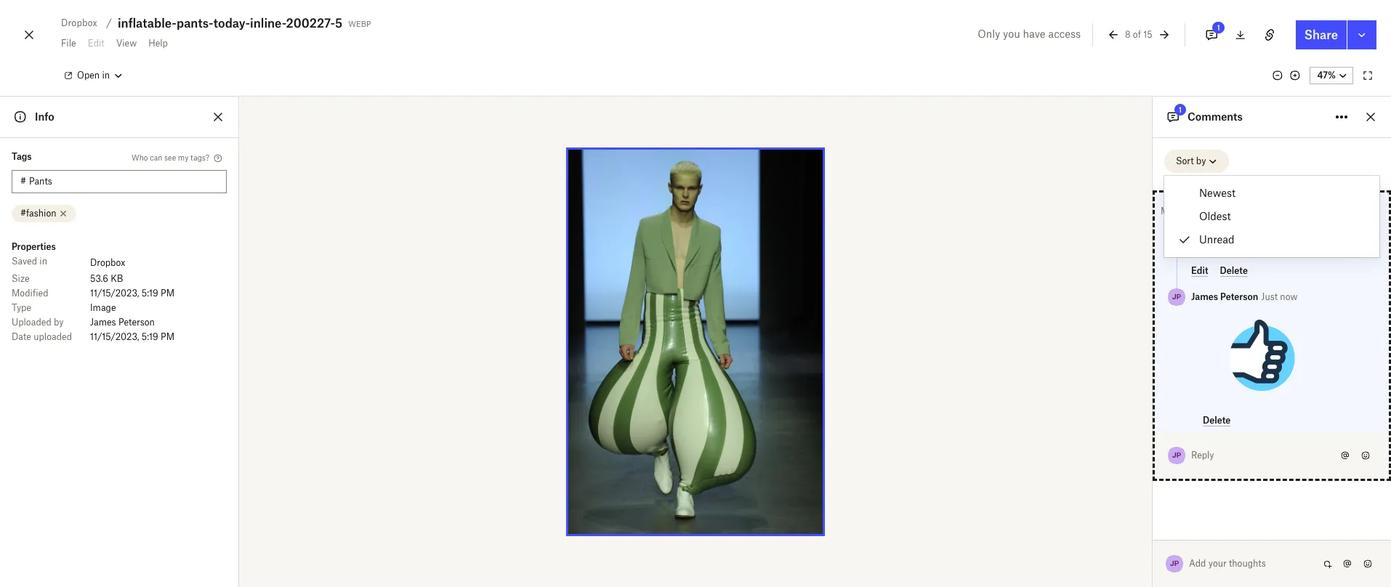 Task type: describe. For each thing, give the bounding box(es) containing it.
copy link for second copy link button from the bottom
[[1302, 487, 1342, 498]]

#
[[20, 176, 26, 187]]

of
[[1133, 29, 1141, 40]]

row containing type
[[12, 301, 227, 315]]

in for open in
[[102, 70, 110, 81]]

pants
[[1295, 246, 1318, 257]]

row containing size
[[12, 272, 227, 286]]

link for first copy link button from the top of the upload successful! alert
[[1327, 273, 1342, 283]]

date uploaded
[[12, 331, 72, 342]]

microsoft_pride for microsoft_pride_21_demisexual.jpg
[[1161, 282, 1214, 291]]

view button
[[110, 32, 143, 55]]

as
[[1194, 206, 1204, 217]]

my
[[178, 153, 189, 162]]

47%
[[1317, 70, 1336, 81]]

sort by
[[1176, 156, 1206, 166]]

microsoft_pride_21_intersex.jpg
[[1087, 437, 1221, 448]]

tags
[[12, 151, 32, 162]]

upload successful! all items successfully uploaded
[[1107, 548, 1237, 572]]

now
[[1280, 291, 1298, 302]]

Add a tag text field
[[29, 174, 218, 190]]

who can see my tags? image
[[212, 153, 224, 164]]

kb
[[111, 273, 123, 284]]

11/15/2023, 5:19 pm for kb
[[90, 288, 175, 299]]

help button
[[143, 32, 174, 55]]

0 horizontal spatial 1
[[1179, 105, 1182, 114]]

200227-
[[286, 16, 335, 31]]

11/15/2023, for peterson
[[90, 331, 139, 342]]

saved in
[[12, 256, 47, 267]]

info
[[35, 110, 54, 123]]

microsoft_pride_21_intersex.jpg uploaded to microsoft_pride
[[1087, 437, 1221, 462]]

row containing modified
[[12, 286, 227, 301]]

microsoft_pride_21_demisexual.jpg uploaded to microsoft_pride
[[1087, 265, 1236, 291]]

sort by button
[[1164, 150, 1229, 173]]

date
[[12, 331, 31, 342]]

1 button
[[1197, 20, 1226, 49]]

1 vertical spatial by
[[1243, 206, 1253, 217]]

pm for peterson
[[161, 331, 175, 342]]

5:19 for james peterson
[[142, 331, 158, 342]]

dropbox for dropbox dropdown button
[[61, 17, 97, 28]]

size
[[12, 273, 30, 284]]

view
[[116, 38, 137, 49]]

only
[[978, 28, 1000, 40]]

sort
[[1176, 156, 1194, 166]]

11/15/2023, for kb
[[90, 288, 139, 299]]

dropbox link
[[90, 256, 125, 270]]

Add your thoughts text field
[[1190, 552, 1318, 576]]

type
[[12, 302, 31, 313]]

close image
[[20, 23, 38, 47]]

53.6
[[90, 273, 108, 284]]

microsoft_pride_21_pride_flag.jpg
[[1087, 394, 1230, 405]]

link for third copy link button from the bottom of the upload successful! alert
[[1327, 444, 1342, 455]]

53.6 kb
[[90, 273, 123, 284]]

uploaded for microsoft_pride_21_neutrois.jpg
[[1116, 368, 1149, 376]]

copy for 1st copy link button from the bottom
[[1302, 530, 1325, 541]]

microsoft_pride_21_pansexual.jpg uploaded to
[[1087, 480, 1230, 505]]

share
[[1304, 28, 1338, 42]]

open in button
[[55, 64, 130, 87]]

peterson up pants
[[1283, 206, 1320, 217]]

upload
[[1107, 548, 1143, 560]]

reply
[[1191, 450, 1214, 461]]

oldest
[[1199, 210, 1231, 222]]

47% button
[[1310, 67, 1353, 84]]

uploaded for microsoft_pride_21_intersex.jpg
[[1116, 454, 1149, 462]]

in for saved in
[[39, 256, 47, 267]]

dropbox button
[[55, 15, 103, 32]]

james peterson
[[90, 317, 155, 328]]

james up 'unread' checkbox item
[[1255, 206, 1281, 217]]

can
[[150, 153, 162, 162]]

james peterson just now
[[1191, 291, 1298, 302]]

microsoft_pride link for microsoft_pride_21_intersex.jpg
[[1161, 451, 1214, 464]]

marked as resolved by james peterson
[[1161, 206, 1320, 217]]

comment
[[1212, 246, 1251, 257]]

james peterson test comment about the pants
[[1191, 230, 1318, 257]]

table containing saved in
[[12, 254, 227, 345]]

copy for third copy link button from the bottom of the upload successful! alert
[[1302, 444, 1325, 455]]

test
[[1192, 246, 1209, 257]]

peterson for james peterson test comment about the pants
[[1220, 230, 1258, 241]]

microsoft_pride link for microsoft_pride_21_pride_flag.jpg
[[1161, 408, 1214, 422]]

sticker: thumbs up image
[[1221, 315, 1302, 396]]

who
[[132, 153, 148, 162]]

access
[[1048, 28, 1081, 40]]

just
[[1261, 291, 1278, 302]]

peterson for james peterson just now
[[1220, 291, 1258, 302]]

2 copy link button from the top
[[1295, 441, 1350, 459]]

microsoft_pride link for microsoft_pride_21_demisexual.jpg
[[1161, 280, 1214, 293]]

1 inside "dropdown button"
[[1217, 23, 1220, 32]]

inflatable-
[[118, 16, 177, 31]]

1 copy link button from the top
[[1295, 270, 1350, 287]]

the
[[1279, 246, 1293, 257]]

add your thoughts
[[1189, 558, 1266, 569]]

microsoft_pride for microsoft_pride_21_neutrois.jpg
[[1161, 368, 1214, 376]]

thoughts
[[1229, 558, 1266, 569]]

Reply text field
[[1192, 444, 1337, 467]]

image
[[90, 302, 116, 313]]

uploaded for microsoft_pride_21_pride_flag.jpg
[[1116, 411, 1149, 419]]

help
[[148, 38, 168, 49]]

microsoft_pride for microsoft_pride_21_pride_flag.jpg
[[1161, 411, 1214, 419]]

you
[[1003, 28, 1020, 40]]

uploaded inside row
[[12, 317, 51, 328]]

microsoft_pride_21_lesbian.jpg
[[1087, 523, 1220, 533]]

microsoft_pride link for microsoft_pride_21_neutrois.jpg
[[1161, 366, 1214, 379]]

microsoft_pride for microsoft_pride_21_bisexual.jpg
[[1161, 325, 1214, 334]]

microsoft_pride_21_bisexual.jpg uploaded to microsoft_pride
[[1087, 308, 1222, 334]]



Task type: locate. For each thing, give the bounding box(es) containing it.
uploaded down microsoft_pride_21_demisexual.jpg
[[1116, 282, 1149, 291]]

microsoft_pride link down microsoft_pride_21_intersex.jpg
[[1161, 451, 1214, 464]]

pm
[[161, 288, 175, 299], [161, 331, 175, 342]]

2 copy from the top
[[1302, 444, 1325, 455]]

row containing saved in
[[12, 254, 227, 272]]

only you have access
[[978, 28, 1081, 40]]

microsoft_pride down microsoft_pride_21_pride_flag.jpg
[[1161, 411, 1214, 419]]

copy
[[1302, 273, 1325, 283], [1302, 444, 1325, 455], [1302, 487, 1325, 498], [1302, 530, 1325, 541]]

microsoft_pride inside microsoft_pride_21_demisexual.jpg uploaded to microsoft_pride
[[1161, 282, 1214, 291]]

4 link from the top
[[1327, 530, 1342, 541]]

reply image
[[1192, 448, 1325, 464]]

uploaded inside microsoft_pride_21_intersex.jpg uploaded to microsoft_pride
[[1116, 454, 1149, 462]]

1 right '15'
[[1217, 23, 1220, 32]]

have
[[1023, 28, 1046, 40]]

1 vertical spatial pm
[[161, 331, 175, 342]]

in inside table
[[39, 256, 47, 267]]

modified
[[12, 288, 48, 299]]

1 copy from the top
[[1302, 273, 1325, 283]]

4 copy link button from the top
[[1295, 527, 1350, 544]]

peterson inside row
[[118, 317, 155, 328]]

2 11/15/2023, from the top
[[90, 331, 139, 342]]

peterson left just
[[1220, 291, 1258, 302]]

dropbox for dropbox link
[[90, 257, 125, 268]]

open in
[[77, 70, 110, 81]]

successful!
[[1145, 548, 1201, 560]]

3 to from the top
[[1151, 368, 1158, 376]]

row down dropbox link
[[12, 272, 227, 286]]

microsoft_pride link down microsoft_pride_21_bisexual.jpg
[[1161, 323, 1214, 336]]

0 vertical spatial uploaded
[[34, 331, 72, 342]]

today-
[[213, 16, 250, 31]]

microsoft_pride link for microsoft_pride_21_bisexual.jpg
[[1161, 323, 1214, 336]]

microsoft_pride link down microsoft_pride_21_neutrois.jpg
[[1161, 366, 1214, 379]]

add your thoughts image
[[1190, 556, 1307, 572]]

file button
[[55, 32, 82, 55]]

by
[[1196, 156, 1206, 166], [1243, 206, 1253, 217], [54, 317, 64, 328]]

peterson down kb in the left of the page
[[118, 317, 155, 328]]

11/15/2023,
[[90, 288, 139, 299], [90, 331, 139, 342]]

1 vertical spatial in
[[39, 256, 47, 267]]

2 11/15/2023, 5:19 pm from the top
[[90, 331, 175, 342]]

tags?
[[191, 153, 209, 162]]

11/15/2023, down kb in the left of the page
[[90, 288, 139, 299]]

by inside row
[[54, 317, 64, 328]]

microsoft_pride_21_neutrois.jpg uploaded to microsoft_pride
[[1087, 351, 1223, 376]]

dropbox up 53.6 kb
[[90, 257, 125, 268]]

pm for kb
[[161, 288, 175, 299]]

1 microsoft_pride link from the top
[[1161, 280, 1214, 293]]

1 11/15/2023, 5:19 pm from the top
[[90, 288, 175, 299]]

row up kb in the left of the page
[[12, 254, 227, 272]]

uploaded inside microsoft_pride_21_pansexual.jpg uploaded to
[[1116, 496, 1149, 505]]

row up james peterson
[[12, 301, 227, 315]]

3 microsoft_pride link from the top
[[1161, 366, 1214, 379]]

dropbox
[[61, 17, 97, 28], [90, 257, 125, 268]]

5
[[335, 16, 343, 31]]

to for microsoft_pride_21_pride_flag.jpg
[[1151, 411, 1158, 419]]

0 horizontal spatial in
[[39, 256, 47, 267]]

in
[[102, 70, 110, 81], [39, 256, 47, 267]]

all
[[1107, 561, 1118, 572]]

microsoft_pride down microsoft_pride_21_neutrois.jpg
[[1161, 368, 1214, 376]]

5 microsoft_pride from the top
[[1161, 454, 1214, 462]]

to down microsoft_pride_21_bisexual.jpg
[[1151, 325, 1158, 334]]

to
[[1151, 282, 1158, 291], [1151, 325, 1158, 334], [1151, 368, 1158, 376], [1151, 411, 1158, 419], [1151, 454, 1158, 462], [1151, 496, 1158, 505]]

in down properties
[[39, 256, 47, 267]]

8 of 15
[[1125, 29, 1153, 40]]

to for microsoft_pride_21_bisexual.jpg
[[1151, 325, 1158, 334]]

in inside popup button
[[102, 70, 110, 81]]

table
[[12, 254, 227, 345]]

to inside microsoft_pride_21_intersex.jpg uploaded to microsoft_pride
[[1151, 454, 1158, 462]]

1 vertical spatial 11/15/2023,
[[90, 331, 139, 342]]

james for james peterson
[[90, 317, 116, 328]]

5 row from the top
[[12, 315, 227, 330]]

to inside microsoft_pride_21_demisexual.jpg uploaded to microsoft_pride
[[1151, 282, 1158, 291]]

share button
[[1296, 20, 1347, 49]]

#fashion
[[20, 208, 56, 219]]

1 vertical spatial dropbox
[[90, 257, 125, 268]]

3 row from the top
[[12, 286, 227, 301]]

uploaded inside upload successful! all items successfully uploaded
[[1199, 561, 1237, 572]]

who can see my tags?
[[132, 153, 209, 162]]

microsoft_pride_21_neutrois.jpg
[[1087, 351, 1223, 362]]

0 vertical spatial pm
[[161, 288, 175, 299]]

uploaded for microsoft_pride_21_demisexual.jpg
[[1116, 282, 1149, 291]]

2 vertical spatial by
[[54, 317, 64, 328]]

2 microsoft_pride from the top
[[1161, 325, 1214, 334]]

by right sort
[[1196, 156, 1206, 166]]

peterson inside james peterson test comment about the pants
[[1220, 230, 1258, 241]]

copy link for 1st copy link button from the bottom
[[1302, 530, 1342, 541]]

properties
[[12, 241, 56, 252]]

to for microsoft_pride_21_intersex.jpg
[[1151, 454, 1158, 462]]

4 microsoft_pride from the top
[[1161, 411, 1214, 419]]

2 pm from the top
[[161, 331, 175, 342]]

1 vertical spatial 1
[[1179, 105, 1182, 114]]

1 row from the top
[[12, 254, 227, 272]]

microsoft_pride down microsoft_pride_21_bisexual.jpg
[[1161, 325, 1214, 334]]

see
[[164, 153, 176, 162]]

2 row from the top
[[12, 272, 227, 286]]

row containing uploaded by
[[12, 315, 227, 330]]

uploaded inside microsoft_pride_21_pride_flag.jpg uploaded to microsoft_pride
[[1116, 411, 1149, 419]]

to inside microsoft_pride_21_bisexual.jpg uploaded to microsoft_pride
[[1151, 325, 1158, 334]]

microsoft_pride_21_pride_flag.jpg uploaded to microsoft_pride
[[1087, 394, 1230, 419]]

by inside dropdown button
[[1196, 156, 1206, 166]]

2 horizontal spatial by
[[1243, 206, 1253, 217]]

0 vertical spatial 1
[[1217, 23, 1220, 32]]

1 vertical spatial 5:19
[[142, 331, 158, 342]]

dropbox up "file" on the left top of page
[[61, 17, 97, 28]]

1 vertical spatial uploaded
[[1199, 561, 1237, 572]]

microsoft_pride
[[1161, 282, 1214, 291], [1161, 325, 1214, 334], [1161, 368, 1214, 376], [1161, 411, 1214, 419], [1161, 454, 1214, 462]]

5:19 up james peterson
[[142, 288, 158, 299]]

1 to from the top
[[1151, 282, 1158, 291]]

1 5:19 from the top
[[142, 288, 158, 299]]

4 copy link from the top
[[1302, 530, 1342, 541]]

link
[[1327, 273, 1342, 283], [1327, 444, 1342, 455], [1327, 487, 1342, 498], [1327, 530, 1342, 541]]

4 to from the top
[[1151, 411, 1158, 419]]

your
[[1208, 558, 1227, 569]]

1
[[1217, 23, 1220, 32], [1179, 105, 1182, 114]]

to down microsoft_pride_21_neutrois.jpg
[[1151, 368, 1158, 376]]

/
[[106, 17, 112, 29]]

to down microsoft_pride_21_intersex.jpg
[[1151, 454, 1158, 462]]

to inside microsoft_pride_21_pansexual.jpg uploaded to
[[1151, 496, 1158, 505]]

by for sort by
[[1196, 156, 1206, 166]]

6 to from the top
[[1151, 496, 1158, 505]]

microsoft_pride_21_demisexual.jpg
[[1087, 265, 1236, 276]]

3 copy link from the top
[[1302, 487, 1342, 498]]

6 row from the top
[[12, 330, 227, 345]]

/ inflatable-pants-today-inline-200227-5 webp
[[106, 16, 371, 31]]

james inside row
[[90, 317, 116, 328]]

0 vertical spatial dropbox
[[61, 17, 97, 28]]

row containing date uploaded
[[12, 330, 227, 345]]

microsoft_pride inside microsoft_pride_21_neutrois.jpg uploaded to microsoft_pride
[[1161, 368, 1214, 376]]

copy link for third copy link button from the bottom of the upload successful! alert
[[1302, 444, 1342, 455]]

microsoft_pride inside microsoft_pride_21_pride_flag.jpg uploaded to microsoft_pride
[[1161, 411, 1214, 419]]

uploaded down type
[[12, 317, 51, 328]]

uploaded down microsoft_pride_21_bisexual.jpg
[[1116, 325, 1149, 334]]

james for james peterson test comment about the pants
[[1191, 230, 1218, 241]]

to inside microsoft_pride_21_neutrois.jpg uploaded to microsoft_pride
[[1151, 368, 1158, 376]]

uploaded down microsoft_pride_21_intersex.jpg
[[1116, 454, 1149, 462]]

uploaded inside microsoft_pride_21_neutrois.jpg uploaded to microsoft_pride
[[1116, 368, 1149, 376]]

james down image
[[90, 317, 116, 328]]

by up date uploaded
[[54, 317, 64, 328]]

#fashion button
[[12, 205, 77, 222]]

james up test
[[1191, 230, 1218, 241]]

1 horizontal spatial 1
[[1217, 23, 1220, 32]]

microsoft_pride link
[[1161, 280, 1214, 293], [1161, 323, 1214, 336], [1161, 366, 1214, 379], [1161, 408, 1214, 422], [1161, 451, 1214, 464]]

2 copy link from the top
[[1302, 444, 1342, 455]]

1 copy link from the top
[[1302, 273, 1342, 283]]

link for second copy link button from the bottom
[[1327, 487, 1342, 498]]

saved
[[12, 256, 37, 267]]

marked
[[1161, 206, 1192, 217]]

5:19 for 53.6 kb
[[142, 288, 158, 299]]

4 copy from the top
[[1302, 530, 1325, 541]]

1 horizontal spatial uploaded
[[1199, 561, 1237, 572]]

4 microsoft_pride link from the top
[[1161, 408, 1214, 422]]

to for microsoft_pride_21_demisexual.jpg
[[1151, 282, 1158, 291]]

row down james peterson
[[12, 330, 227, 345]]

0 horizontal spatial by
[[54, 317, 64, 328]]

row down kb in the left of the page
[[12, 286, 227, 301]]

3 link from the top
[[1327, 487, 1342, 498]]

close left sidebar image
[[209, 108, 227, 126]]

items
[[1120, 561, 1143, 572]]

11/15/2023, down james peterson
[[90, 331, 139, 342]]

5 microsoft_pride link from the top
[[1161, 451, 1214, 464]]

1 horizontal spatial by
[[1196, 156, 1206, 166]]

microsoft_pride link down microsoft_pride_21_pride_flag.jpg
[[1161, 408, 1214, 422]]

newest
[[1199, 187, 1236, 199]]

3 copy from the top
[[1302, 487, 1325, 498]]

microsoft_pride inside microsoft_pride_21_intersex.jpg uploaded to microsoft_pride
[[1161, 454, 1214, 462]]

unread
[[1199, 233, 1235, 246]]

1 link from the top
[[1327, 273, 1342, 283]]

2 to from the top
[[1151, 325, 1158, 334]]

11/15/2023, 5:19 pm down kb in the left of the page
[[90, 288, 175, 299]]

to down microsoft_pride_21_pride_flag.jpg
[[1151, 411, 1158, 419]]

open
[[77, 70, 100, 81]]

copy for second copy link button from the bottom
[[1302, 487, 1325, 498]]

5 to from the top
[[1151, 454, 1158, 462]]

microsoft_pride down microsoft_pride_21_demisexual.jpg
[[1161, 282, 1214, 291]]

3 copy link button from the top
[[1295, 484, 1350, 501]]

james inside james peterson test comment about the pants
[[1191, 230, 1218, 241]]

3 microsoft_pride from the top
[[1161, 368, 1214, 376]]

webp
[[348, 17, 371, 29]]

uploaded by
[[12, 317, 64, 328]]

microsoft_pride for microsoft_pride_21_intersex.jpg
[[1161, 454, 1214, 462]]

11/15/2023, 5:19 pm
[[90, 288, 175, 299], [90, 331, 175, 342]]

about
[[1253, 246, 1277, 257]]

copy for first copy link button from the top of the upload successful! alert
[[1302, 273, 1325, 283]]

microsoft_pride down microsoft_pride_21_intersex.jpg
[[1161, 454, 1214, 462]]

james for james peterson just now
[[1191, 291, 1218, 302]]

2 microsoft_pride link from the top
[[1161, 323, 1214, 336]]

peterson for james peterson
[[118, 317, 155, 328]]

1 left the comments at the right of the page
[[1179, 105, 1182, 114]]

11/15/2023, 5:19 pm for peterson
[[90, 331, 175, 342]]

0 vertical spatial in
[[102, 70, 110, 81]]

add
[[1189, 558, 1206, 569]]

link for 1st copy link button from the bottom
[[1327, 530, 1342, 541]]

0 vertical spatial 11/15/2023,
[[90, 288, 139, 299]]

5:19 down james peterson
[[142, 331, 158, 342]]

1 horizontal spatial in
[[102, 70, 110, 81]]

8
[[1125, 29, 1131, 40]]

comments
[[1188, 110, 1243, 123]]

to for microsoft_pride_21_pansexual.jpg
[[1151, 496, 1158, 505]]

uploaded down microsoft_pride_21_pansexual.jpg
[[1116, 496, 1149, 505]]

successfully
[[1146, 561, 1196, 572]]

uploaded for microsoft_pride_21_bisexual.jpg
[[1116, 325, 1149, 334]]

row down image
[[12, 315, 227, 330]]

0 vertical spatial 11/15/2023, 5:19 pm
[[90, 288, 175, 299]]

file
[[61, 38, 76, 49]]

upload successful! alert
[[1052, 217, 1373, 587]]

inline-
[[250, 16, 286, 31]]

pants-
[[177, 16, 213, 31]]

4 row from the top
[[12, 301, 227, 315]]

dropbox inside dropdown button
[[61, 17, 97, 28]]

in right "open" on the top left of the page
[[102, 70, 110, 81]]

unread checkbox item
[[1164, 228, 1379, 251]]

microsoft_pride inside microsoft_pride_21_bisexual.jpg uploaded to microsoft_pride
[[1161, 325, 1214, 334]]

1 11/15/2023, from the top
[[90, 288, 139, 299]]

to for microsoft_pride_21_neutrois.jpg
[[1151, 368, 1158, 376]]

microsoft_pride_21_pansexual.jpg
[[1087, 480, 1230, 491]]

copy link
[[1302, 273, 1342, 283], [1302, 444, 1342, 455], [1302, 487, 1342, 498], [1302, 530, 1342, 541]]

peterson up comment
[[1220, 230, 1258, 241]]

1 pm from the top
[[161, 288, 175, 299]]

james down test
[[1191, 291, 1218, 302]]

by for uploaded by
[[54, 317, 64, 328]]

to down microsoft_pride_21_pansexual.jpg
[[1151, 496, 1158, 505]]

0 horizontal spatial uploaded
[[34, 331, 72, 342]]

11/15/2023, 5:19 pm down james peterson
[[90, 331, 175, 342]]

uploaded
[[34, 331, 72, 342], [1199, 561, 1237, 572]]

to inside microsoft_pride_21_pride_flag.jpg uploaded to microsoft_pride
[[1151, 411, 1158, 419]]

2 link from the top
[[1327, 444, 1342, 455]]

uploaded inside microsoft_pride_21_demisexual.jpg uploaded to microsoft_pride
[[1116, 282, 1149, 291]]

james
[[1255, 206, 1281, 217], [1191, 230, 1218, 241], [1191, 291, 1218, 302], [90, 317, 116, 328]]

uploaded down microsoft_pride_21_neutrois.jpg
[[1116, 368, 1149, 376]]

uploaded for microsoft_pride_21_pansexual.jpg
[[1116, 496, 1149, 505]]

uploaded down microsoft_pride_21_pride_flag.jpg
[[1116, 411, 1149, 419]]

0 vertical spatial by
[[1196, 156, 1206, 166]]

0 vertical spatial 5:19
[[142, 288, 158, 299]]

by right resolved
[[1243, 206, 1253, 217]]

to down microsoft_pride_21_demisexual.jpg
[[1151, 282, 1158, 291]]

copy link for first copy link button from the top of the upload successful! alert
[[1302, 273, 1342, 283]]

uploaded
[[1116, 282, 1149, 291], [12, 317, 51, 328], [1116, 325, 1149, 334], [1116, 368, 1149, 376], [1116, 411, 1149, 419], [1116, 454, 1149, 462], [1116, 496, 1149, 505]]

close right sidebar image
[[1362, 108, 1379, 126]]

microsoft_pride link down microsoft_pride_21_demisexual.jpg
[[1161, 280, 1214, 293]]

15
[[1143, 29, 1153, 40]]

1 microsoft_pride from the top
[[1161, 282, 1214, 291]]

uploaded inside microsoft_pride_21_bisexual.jpg uploaded to microsoft_pride
[[1116, 325, 1149, 334]]

1 vertical spatial 11/15/2023, 5:19 pm
[[90, 331, 175, 342]]

row
[[12, 254, 227, 272], [12, 272, 227, 286], [12, 286, 227, 301], [12, 301, 227, 315], [12, 315, 227, 330], [12, 330, 227, 345]]

2 5:19 from the top
[[142, 331, 158, 342]]

microsoft_pride_21_bisexual.jpg
[[1087, 308, 1222, 319]]

resolved
[[1206, 206, 1241, 217]]



Task type: vqa. For each thing, say whether or not it's contained in the screenshot.
uploaded within upload successful! all items successfully uploaded
yes



